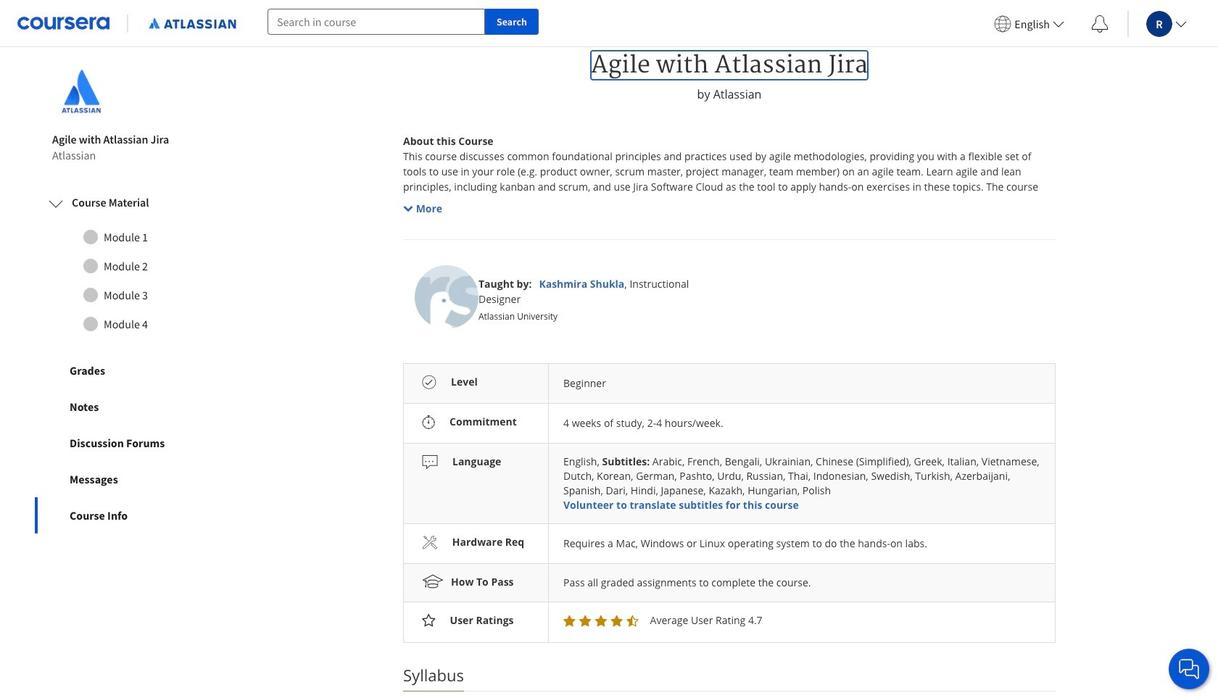Task type: describe. For each thing, give the bounding box(es) containing it.
Search in course text field
[[268, 9, 485, 35]]

atlassian image
[[52, 62, 110, 120]]

coursera image
[[17, 12, 110, 35]]

help center image
[[1181, 661, 1198, 678]]



Task type: locate. For each thing, give the bounding box(es) containing it.
kashmira shukla image
[[415, 265, 479, 329]]

menu
[[989, 0, 1219, 47]]



Task type: vqa. For each thing, say whether or not it's contained in the screenshot.
Kashmira Shukla Image
yes



